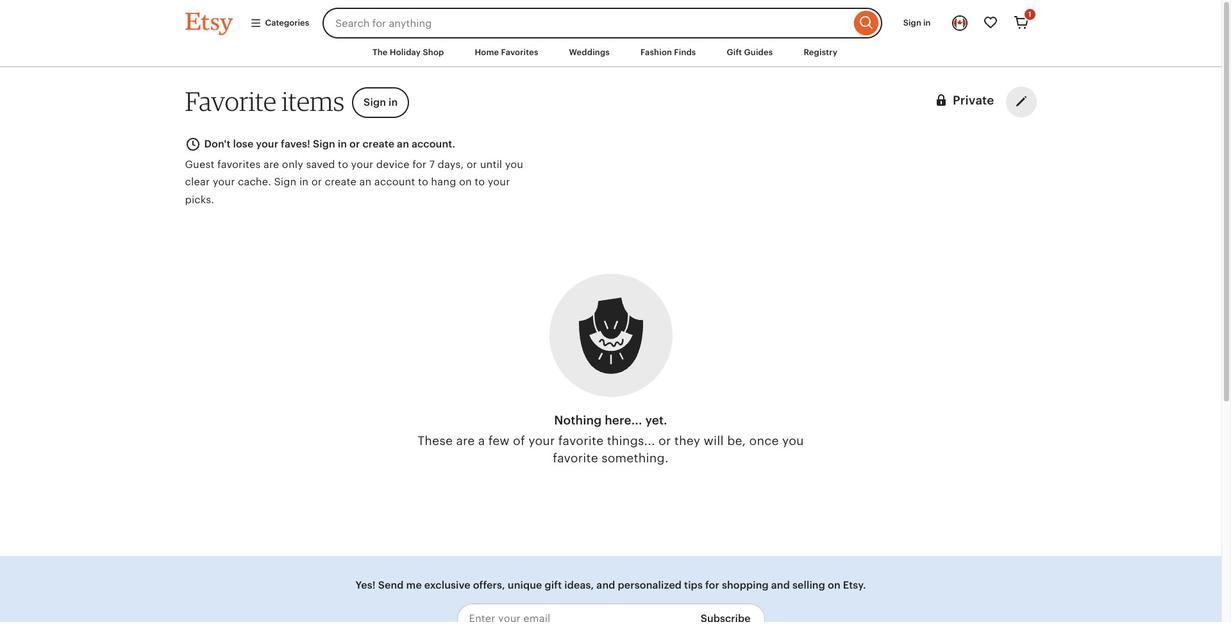 Task type: describe. For each thing, give the bounding box(es) containing it.
the
[[373, 47, 388, 57]]

in inside guest favorites are only saved to your device for 7 days, or until you clear your cache. sign in or create an account to hang on to your picks.
[[300, 176, 309, 188]]

1 link
[[1006, 8, 1037, 38]]

1 horizontal spatial an
[[397, 138, 409, 150]]

the holiday shop link
[[363, 41, 454, 64]]

favorite items
[[185, 85, 345, 118]]

1 horizontal spatial to
[[418, 176, 429, 188]]

for inside guest favorites are only saved to your device for 7 days, or until you clear your cache. sign in or create an account to hang on to your picks.
[[413, 159, 427, 171]]

1
[[1029, 10, 1032, 18]]

0 horizontal spatial sign in button
[[352, 87, 410, 118]]

or up guest favorites are only saved to your device for 7 days, or until you clear your cache. sign in or create an account to hang on to your picks.
[[350, 138, 360, 150]]

exclusive
[[425, 579, 471, 591]]

shopping
[[722, 579, 769, 591]]

in down holiday
[[389, 96, 398, 109]]

banner containing categories
[[162, 0, 1060, 38]]

2 and from the left
[[772, 579, 790, 591]]

shop
[[423, 47, 444, 57]]

1 horizontal spatial for
[[706, 579, 720, 591]]

cache.
[[238, 176, 271, 188]]

yet.
[[646, 414, 668, 427]]

personalized
[[618, 579, 682, 591]]

2 horizontal spatial to
[[475, 176, 485, 188]]

your down favorites at left top
[[213, 176, 235, 188]]

your down until
[[488, 176, 510, 188]]

fashion finds link
[[631, 41, 706, 64]]

finds
[[674, 47, 696, 57]]

nothing here... yet.
[[554, 414, 668, 427]]

sign inside banner
[[904, 18, 922, 28]]

they
[[675, 435, 701, 448]]

an inside guest favorites are only saved to your device for 7 days, or until you clear your cache. sign in or create an account to hang on to your picks.
[[360, 176, 372, 188]]

yes! send me exclusive offers, unique gift ideas, and personalized tips for shopping and selling on etsy.
[[356, 579, 867, 591]]

once
[[750, 435, 779, 448]]

Search for anything text field
[[323, 8, 851, 38]]

create inside guest favorites are only saved to your device for 7 days, or until you clear your cache. sign in or create an account to hang on to your picks.
[[325, 176, 357, 188]]

on inside guest favorites are only saved to your device for 7 days, or until you clear your cache. sign in or create an account to hang on to your picks.
[[459, 176, 472, 188]]

you for these are a few of your favorite things... or they will be, once you favorite something.
[[783, 435, 804, 448]]

gift
[[545, 579, 562, 591]]

of
[[513, 435, 525, 448]]

these are a few of your favorite things... or they will be, once you favorite something.
[[418, 435, 804, 465]]

your left device
[[351, 159, 374, 171]]

you for guest favorites are only saved to your device for 7 days, or until you clear your cache. sign in or create an account to hang on to your picks.
[[505, 159, 524, 171]]

sign inside guest favorites are only saved to your device for 7 days, or until you clear your cache. sign in or create an account to hang on to your picks.
[[274, 176, 297, 188]]

sign down the on the left of the page
[[364, 96, 386, 109]]

in inside banner
[[924, 18, 931, 28]]

home favorites
[[475, 47, 539, 57]]

don't
[[204, 138, 231, 150]]

account.
[[412, 138, 456, 150]]

1 horizontal spatial create
[[363, 138, 395, 150]]

your right lose
[[256, 138, 279, 150]]

days,
[[438, 159, 464, 171]]

account
[[374, 176, 415, 188]]

are inside these are a few of your favorite things... or they will be, once you favorite something.
[[456, 435, 475, 448]]

menu bar containing the holiday shop
[[162, 38, 1060, 67]]

clear
[[185, 176, 210, 188]]

1 and from the left
[[597, 579, 616, 591]]

be,
[[728, 435, 746, 448]]

home
[[475, 47, 499, 57]]

are inside guest favorites are only saved to your device for 7 days, or until you clear your cache. sign in or create an account to hang on to your picks.
[[264, 159, 279, 171]]

tips
[[685, 579, 703, 591]]

1 vertical spatial favorite
[[553, 452, 599, 465]]



Task type: vqa. For each thing, say whether or not it's contained in the screenshot.
YOUR
yes



Task type: locate. For each thing, give the bounding box(es) containing it.
you right until
[[505, 159, 524, 171]]

picks.
[[185, 193, 214, 206]]

selling
[[793, 579, 826, 591]]

unique
[[508, 579, 542, 591]]

Enter your email field
[[457, 603, 691, 622]]

0 horizontal spatial are
[[264, 159, 279, 171]]

1 vertical spatial on
[[828, 579, 841, 591]]

an left account
[[360, 176, 372, 188]]

or inside these are a few of your favorite things... or they will be, once you favorite something.
[[659, 435, 671, 448]]

0 vertical spatial an
[[397, 138, 409, 150]]

weddings link
[[560, 41, 620, 64]]

1 horizontal spatial you
[[783, 435, 804, 448]]

canada button
[[945, 8, 975, 38]]

on right the hang
[[459, 176, 472, 188]]

menu bar
[[162, 38, 1060, 67]]

and left 'selling'
[[772, 579, 790, 591]]

sign up saved
[[313, 138, 335, 150]]

something.
[[602, 452, 669, 465]]

0 horizontal spatial and
[[597, 579, 616, 591]]

faves!
[[281, 138, 311, 150]]

you
[[505, 159, 524, 171], [783, 435, 804, 448]]

items
[[282, 85, 345, 118]]

you inside guest favorites are only saved to your device for 7 days, or until you clear your cache. sign in or create an account to hang on to your picks.
[[505, 159, 524, 171]]

1 vertical spatial sign in button
[[352, 87, 410, 118]]

1 vertical spatial you
[[783, 435, 804, 448]]

canada image
[[954, 16, 966, 29]]

favorites
[[217, 159, 261, 171]]

and right ideas,
[[597, 579, 616, 591]]

0 vertical spatial you
[[505, 159, 524, 171]]

categories button
[[240, 11, 319, 35]]

an
[[397, 138, 409, 150], [360, 176, 372, 188]]

or down yet.
[[659, 435, 671, 448]]

7
[[429, 159, 435, 171]]

1 horizontal spatial on
[[828, 579, 841, 591]]

0 horizontal spatial for
[[413, 159, 427, 171]]

here...
[[605, 414, 643, 427]]

1 vertical spatial an
[[360, 176, 372, 188]]

the holiday shop
[[373, 47, 444, 57]]

weddings
[[569, 47, 610, 57]]

0 vertical spatial for
[[413, 159, 427, 171]]

or left until
[[467, 159, 477, 171]]

you inside these are a few of your favorite things... or they will be, once you favorite something.
[[783, 435, 804, 448]]

1 horizontal spatial are
[[456, 435, 475, 448]]

fashion finds
[[641, 47, 696, 57]]

sign in
[[904, 18, 931, 28], [364, 96, 398, 109]]

for
[[413, 159, 427, 171], [706, 579, 720, 591]]

in left canada icon
[[924, 18, 931, 28]]

create up device
[[363, 138, 395, 150]]

to down until
[[475, 176, 485, 188]]

in
[[924, 18, 931, 28], [389, 96, 398, 109], [338, 138, 347, 150], [300, 176, 309, 188]]

sign
[[904, 18, 922, 28], [364, 96, 386, 109], [313, 138, 335, 150], [274, 176, 297, 188]]

saved
[[306, 159, 335, 171]]

lose
[[233, 138, 254, 150]]

will
[[704, 435, 724, 448]]

1 vertical spatial are
[[456, 435, 475, 448]]

0 vertical spatial are
[[264, 159, 279, 171]]

to right saved
[[338, 159, 348, 171]]

create down saved
[[325, 176, 357, 188]]

0 vertical spatial sign in
[[904, 18, 931, 28]]

1 vertical spatial create
[[325, 176, 357, 188]]

0 vertical spatial on
[[459, 176, 472, 188]]

for left 7
[[413, 159, 427, 171]]

0 vertical spatial favorite
[[559, 435, 604, 448]]

sign in left canada icon
[[904, 18, 931, 28]]

until
[[480, 159, 503, 171]]

or down saved
[[312, 176, 322, 188]]

0 vertical spatial create
[[363, 138, 395, 150]]

favorites
[[501, 47, 539, 57]]

0 horizontal spatial create
[[325, 176, 357, 188]]

favorite
[[559, 435, 604, 448], [553, 452, 599, 465]]

categories
[[265, 18, 309, 28]]

0 vertical spatial sign in button
[[894, 11, 941, 35]]

0 horizontal spatial you
[[505, 159, 524, 171]]

things...
[[607, 435, 656, 448]]

are left only
[[264, 159, 279, 171]]

are
[[264, 159, 279, 171], [456, 435, 475, 448]]

your
[[256, 138, 279, 150], [351, 159, 374, 171], [213, 176, 235, 188], [488, 176, 510, 188], [529, 435, 555, 448]]

favorite
[[185, 85, 277, 118]]

etsy.
[[843, 579, 867, 591]]

sign in button left canada button
[[894, 11, 941, 35]]

1 vertical spatial sign in
[[364, 96, 398, 109]]

gift
[[727, 47, 742, 57]]

0 horizontal spatial to
[[338, 159, 348, 171]]

your inside these are a few of your favorite things... or they will be, once you favorite something.
[[529, 435, 555, 448]]

private
[[953, 94, 995, 107]]

to left the hang
[[418, 176, 429, 188]]

and
[[597, 579, 616, 591], [772, 579, 790, 591]]

on left etsy.
[[828, 579, 841, 591]]

sign down only
[[274, 176, 297, 188]]

these
[[418, 435, 453, 448]]

None search field
[[323, 8, 883, 38]]

don't lose your faves! sign in or create an account.
[[204, 138, 456, 150]]

0 horizontal spatial on
[[459, 176, 472, 188]]

an up device
[[397, 138, 409, 150]]

banner
[[162, 0, 1060, 38]]

sign in inside banner
[[904, 18, 931, 28]]

in down only
[[300, 176, 309, 188]]

offers,
[[473, 579, 505, 591]]

device
[[376, 159, 410, 171]]

0 horizontal spatial sign in
[[364, 96, 398, 109]]

yes!
[[356, 579, 376, 591]]

1 horizontal spatial and
[[772, 579, 790, 591]]

in up guest favorites are only saved to your device for 7 days, or until you clear your cache. sign in or create an account to hang on to your picks.
[[338, 138, 347, 150]]

gift guides link
[[718, 41, 783, 64]]

none search field inside banner
[[323, 8, 883, 38]]

sign in button down the on the left of the page
[[352, 87, 410, 118]]

registry link
[[794, 41, 847, 64]]

a
[[478, 435, 485, 448]]

nothing
[[554, 414, 602, 427]]

are left a
[[456, 435, 475, 448]]

to
[[338, 159, 348, 171], [418, 176, 429, 188], [475, 176, 485, 188]]

guides
[[745, 47, 773, 57]]

sign in down the on the left of the page
[[364, 96, 398, 109]]

1 horizontal spatial sign in
[[904, 18, 931, 28]]

1 horizontal spatial sign in button
[[894, 11, 941, 35]]

0 horizontal spatial an
[[360, 176, 372, 188]]

send
[[378, 579, 404, 591]]

registry
[[804, 47, 838, 57]]

sign in button
[[894, 11, 941, 35], [352, 87, 410, 118]]

gift guides
[[727, 47, 773, 57]]

guest favorites are only saved to your device for 7 days, or until you clear your cache. sign in or create an account to hang on to your picks.
[[185, 159, 524, 206]]

sign left canada icon
[[904, 18, 922, 28]]

me
[[406, 579, 422, 591]]

fashion
[[641, 47, 672, 57]]

home favorites link
[[465, 41, 548, 64]]

hang
[[431, 176, 457, 188]]

only
[[282, 159, 303, 171]]

or
[[350, 138, 360, 150], [467, 159, 477, 171], [312, 176, 322, 188], [659, 435, 671, 448]]

for right tips on the bottom right of the page
[[706, 579, 720, 591]]

1 vertical spatial for
[[706, 579, 720, 591]]

guest
[[185, 159, 215, 171]]

create
[[363, 138, 395, 150], [325, 176, 357, 188]]

on
[[459, 176, 472, 188], [828, 579, 841, 591]]

few
[[489, 435, 510, 448]]

your right "of"
[[529, 435, 555, 448]]

holiday
[[390, 47, 421, 57]]

ideas,
[[565, 579, 594, 591]]

you right once
[[783, 435, 804, 448]]



